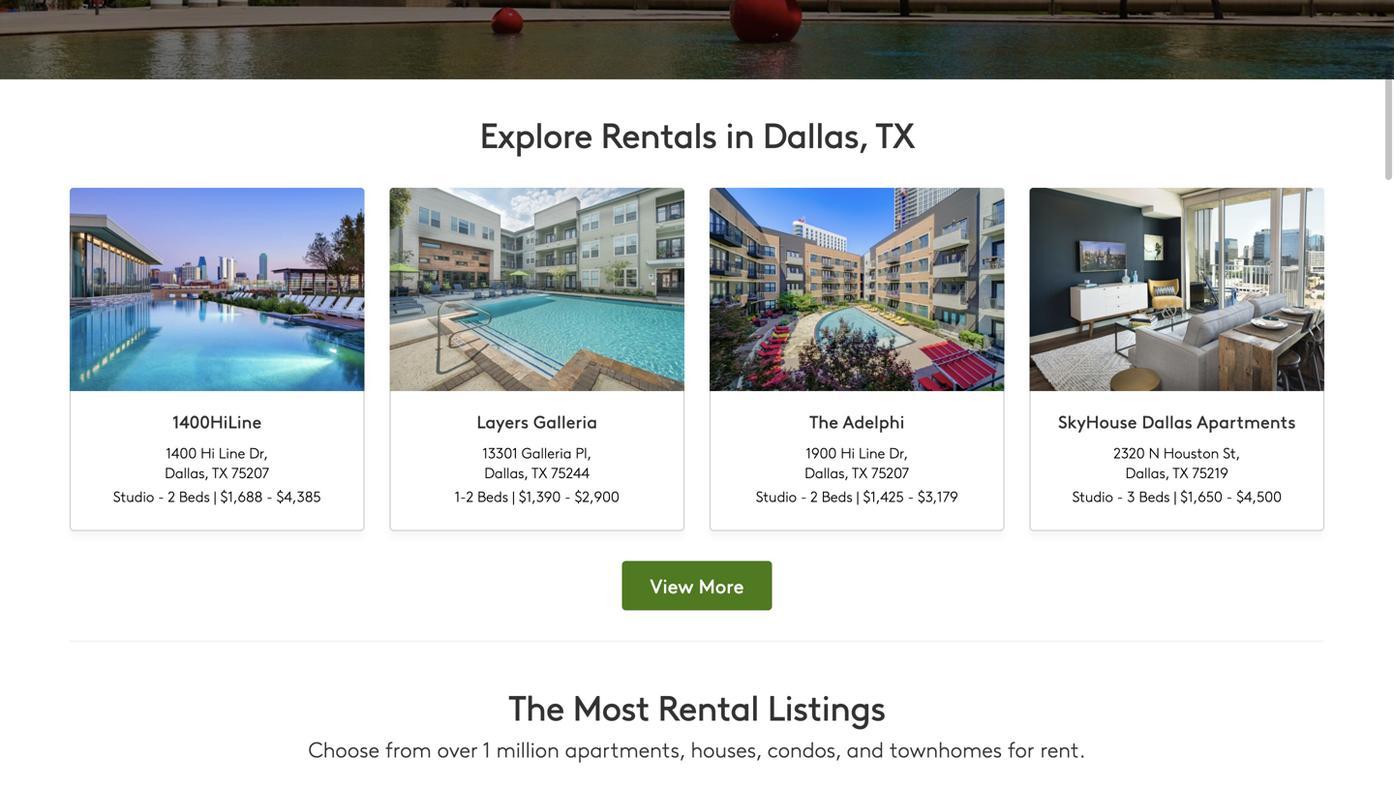 Task type: describe. For each thing, give the bounding box(es) containing it.
beds inside layers galleria 13301 galleria pl, dallas, tx 75244 1-2 beds | $1,390 - $2,900
[[478, 486, 509, 506]]

dallas, inside layers galleria 13301 galleria pl, dallas, tx 75244 1-2 beds | $1,390 - $2,900
[[485, 462, 528, 482]]

$1,425
[[863, 486, 904, 506]]

studio inside 1400hiline 1400 hi line dr, dallas, tx 75207 studio - 2 beds | $1,688 - $4,385
[[113, 486, 154, 506]]

for
[[1008, 734, 1035, 763]]

2 inside 1400hiline 1400 hi line dr, dallas, tx 75207 studio - 2 beds | $1,688 - $4,385
[[168, 486, 175, 506]]

2 inside the adelphi 1900 hi line dr, dallas, tx 75207 studio - 2 beds | $1,425 - $3,179
[[811, 486, 818, 506]]

adelphi
[[843, 409, 905, 433]]

beds inside the adelphi 1900 hi line dr, dallas, tx 75207 studio - 2 beds | $1,425 - $3,179
[[822, 486, 853, 506]]

1400hiline
[[173, 409, 262, 433]]

1400
[[166, 442, 197, 462]]

1 vertical spatial galleria
[[522, 442, 572, 462]]

view
[[650, 572, 694, 599]]

7 - from the left
[[1227, 486, 1233, 506]]

houston
[[1164, 442, 1220, 462]]

dr, inside the adelphi 1900 hi line dr, dallas, tx 75207 studio - 2 beds | $1,425 - $3,179
[[889, 442, 909, 462]]

choose
[[309, 734, 380, 763]]

explore rentals in dallas, tx
[[480, 109, 915, 157]]

| inside the skyhouse dallas apartments 2320 n houston st, dallas, tx 75219 studio - 3 beds | $1,650 - $4,500
[[1174, 486, 1177, 506]]

skyhouse dallas apartments 2320 n houston st, dallas, tx 75219 studio - 3 beds | $1,650 - $4,500
[[1059, 409, 1296, 506]]

$1,688
[[220, 486, 263, 506]]

3
[[1128, 486, 1136, 506]]

n
[[1149, 442, 1160, 462]]

line inside 1400hiline 1400 hi line dr, dallas, tx 75207 studio - 2 beds | $1,688 - $4,385
[[219, 442, 245, 462]]

$1,390
[[519, 486, 561, 506]]

listings
[[768, 682, 886, 730]]

dallas, inside 1400hiline 1400 hi line dr, dallas, tx 75207 studio - 2 beds | $1,688 - $4,385
[[165, 462, 208, 482]]

5 - from the left
[[908, 486, 914, 506]]

1
[[483, 734, 491, 763]]

view more
[[650, 572, 744, 599]]

from
[[385, 734, 432, 763]]

$3,179
[[918, 486, 959, 506]]

1 - from the left
[[158, 486, 164, 506]]

rent.
[[1041, 734, 1086, 763]]

pl,
[[576, 442, 592, 462]]

the for most
[[509, 682, 564, 730]]

line inside the adelphi 1900 hi line dr, dallas, tx 75207 studio - 2 beds | $1,425 - $3,179
[[859, 442, 886, 462]]

4 - from the left
[[801, 486, 807, 506]]

dallas, right in
[[763, 109, 868, 157]]

beds inside the skyhouse dallas apartments 2320 n houston st, dallas, tx 75219 studio - 3 beds | $1,650 - $4,500
[[1139, 486, 1170, 506]]

dallas, inside the skyhouse dallas apartments 2320 n houston st, dallas, tx 75219 studio - 3 beds | $1,650 - $4,500
[[1126, 462, 1170, 482]]

$4,385
[[277, 486, 321, 506]]

million
[[496, 734, 560, 763]]

hi inside the adelphi 1900 hi line dr, dallas, tx 75207 studio - 2 beds | $1,425 - $3,179
[[841, 442, 855, 462]]

more
[[699, 572, 744, 599]]

apartments,
[[565, 734, 685, 763]]

st,
[[1223, 442, 1241, 462]]

$4,500
[[1237, 486, 1282, 506]]

view more button
[[622, 561, 772, 610]]



Task type: locate. For each thing, give the bounding box(es) containing it.
0 vertical spatial the
[[810, 409, 839, 433]]

skyhouse
[[1059, 409, 1138, 433]]

3 - from the left
[[565, 486, 571, 506]]

2 beds from the left
[[478, 486, 509, 506]]

the for adelphi
[[810, 409, 839, 433]]

2 - from the left
[[267, 486, 273, 506]]

1 | from the left
[[214, 486, 217, 506]]

the up 1900 on the bottom right of the page
[[810, 409, 839, 433]]

2 down 1900 on the bottom right of the page
[[811, 486, 818, 506]]

beds down 1400
[[179, 486, 210, 506]]

the up million
[[509, 682, 564, 730]]

2 | from the left
[[512, 486, 515, 506]]

beds right 1-
[[478, 486, 509, 506]]

3 beds from the left
[[822, 486, 853, 506]]

4 | from the left
[[1174, 486, 1177, 506]]

dallas, inside the adelphi 1900 hi line dr, dallas, tx 75207 studio - 2 beds | $1,425 - $3,179
[[805, 462, 849, 482]]

3 studio from the left
[[1073, 486, 1114, 506]]

beds inside 1400hiline 1400 hi line dr, dallas, tx 75207 studio - 2 beds | $1,688 - $4,385
[[179, 486, 210, 506]]

dr,
[[249, 442, 268, 462], [889, 442, 909, 462]]

3 2 from the left
[[811, 486, 818, 506]]

13301
[[483, 442, 518, 462]]

|
[[214, 486, 217, 506], [512, 486, 515, 506], [857, 486, 859, 506], [1174, 486, 1177, 506]]

0 vertical spatial galleria
[[534, 409, 598, 433]]

1 horizontal spatial hi
[[841, 442, 855, 462]]

2 horizontal spatial 2
[[811, 486, 818, 506]]

- left '$1,688'
[[158, 486, 164, 506]]

$2,900
[[575, 486, 620, 506]]

1 beds from the left
[[179, 486, 210, 506]]

| left $1,390
[[512, 486, 515, 506]]

- right '$1,688'
[[267, 486, 273, 506]]

75207 inside the adelphi 1900 hi line dr, dallas, tx 75207 studio - 2 beds | $1,425 - $3,179
[[872, 462, 910, 482]]

-
[[158, 486, 164, 506], [267, 486, 273, 506], [565, 486, 571, 506], [801, 486, 807, 506], [908, 486, 914, 506], [1118, 486, 1124, 506], [1227, 486, 1233, 506]]

1 horizontal spatial line
[[859, 442, 886, 462]]

the inside the most rental listings choose from over 1 million apartments, houses, condos, and townhomes for rent.
[[509, 682, 564, 730]]

beds right '3'
[[1139, 486, 1170, 506]]

- right $1,650
[[1227, 486, 1233, 506]]

condos,
[[768, 734, 841, 763]]

dallas
[[1142, 409, 1193, 433]]

dallas,
[[763, 109, 868, 157], [165, 462, 208, 482], [485, 462, 528, 482], [805, 462, 849, 482], [1126, 462, 1170, 482]]

the
[[810, 409, 839, 433], [509, 682, 564, 730]]

tx inside layers galleria 13301 galleria pl, dallas, tx 75244 1-2 beds | $1,390 - $2,900
[[532, 462, 547, 482]]

1 dr, from the left
[[249, 442, 268, 462]]

1 horizontal spatial the
[[810, 409, 839, 433]]

2 dr, from the left
[[889, 442, 909, 462]]

hi right 1400
[[201, 442, 215, 462]]

1 horizontal spatial dr,
[[889, 442, 909, 462]]

hi
[[201, 442, 215, 462], [841, 442, 855, 462]]

1 line from the left
[[219, 442, 245, 462]]

rental
[[658, 682, 759, 730]]

4 beds from the left
[[1139, 486, 1170, 506]]

tx
[[876, 109, 915, 157], [212, 462, 227, 482], [532, 462, 547, 482], [852, 462, 868, 482], [1173, 462, 1189, 482]]

- down 75244
[[565, 486, 571, 506]]

dr, up '$1,688'
[[249, 442, 268, 462]]

0 horizontal spatial hi
[[201, 442, 215, 462]]

- down 1900 on the bottom right of the page
[[801, 486, 807, 506]]

layers galleria 13301 galleria pl, dallas, tx 75244 1-2 beds | $1,390 - $2,900
[[455, 409, 620, 506]]

houses,
[[691, 734, 762, 763]]

galleria left pl,
[[522, 442, 572, 462]]

1 horizontal spatial studio
[[756, 486, 797, 506]]

75207 inside 1400hiline 1400 hi line dr, dallas, tx 75207 studio - 2 beds | $1,688 - $4,385
[[231, 462, 269, 482]]

75207 up '$1,688'
[[231, 462, 269, 482]]

dallas, down 1400hiline
[[165, 462, 208, 482]]

| left '$1,688'
[[214, 486, 217, 506]]

layers
[[477, 409, 529, 433]]

| left "$1,425"
[[857, 486, 859, 506]]

studio inside the adelphi 1900 hi line dr, dallas, tx 75207 studio - 2 beds | $1,425 - $3,179
[[756, 486, 797, 506]]

townhomes
[[890, 734, 1002, 763]]

1 75207 from the left
[[231, 462, 269, 482]]

most
[[573, 682, 649, 730]]

over
[[437, 734, 478, 763]]

3 | from the left
[[857, 486, 859, 506]]

$1,650
[[1181, 486, 1223, 506]]

beds
[[179, 486, 210, 506], [478, 486, 509, 506], [822, 486, 853, 506], [1139, 486, 1170, 506]]

beds left "$1,425"
[[822, 486, 853, 506]]

1 vertical spatial the
[[509, 682, 564, 730]]

tx inside the skyhouse dallas apartments 2320 n houston st, dallas, tx 75219 studio - 3 beds | $1,650 - $4,500
[[1173, 462, 1189, 482]]

the adelphi 1900 hi line dr, dallas, tx 75207 studio - 2 beds | $1,425 - $3,179
[[756, 409, 959, 506]]

1 studio from the left
[[113, 486, 154, 506]]

6 - from the left
[[1118, 486, 1124, 506]]

- left $3,179
[[908, 486, 914, 506]]

explore
[[480, 109, 592, 157]]

hi inside 1400hiline 1400 hi line dr, dallas, tx 75207 studio - 2 beds | $1,688 - $4,385
[[201, 442, 215, 462]]

| left $1,650
[[1174, 486, 1177, 506]]

tx inside 1400hiline 1400 hi line dr, dallas, tx 75207 studio - 2 beds | $1,688 - $4,385
[[212, 462, 227, 482]]

1 hi from the left
[[201, 442, 215, 462]]

0 horizontal spatial line
[[219, 442, 245, 462]]

0 horizontal spatial the
[[509, 682, 564, 730]]

75207 up "$1,425"
[[872, 462, 910, 482]]

dallas, up $1,390
[[485, 462, 528, 482]]

0 horizontal spatial 75207
[[231, 462, 269, 482]]

0 horizontal spatial dr,
[[249, 442, 268, 462]]

hi right 1900 on the bottom right of the page
[[841, 442, 855, 462]]

apartments
[[1197, 409, 1296, 433]]

dallas, down adelphi
[[805, 462, 849, 482]]

2 studio from the left
[[756, 486, 797, 506]]

0 horizontal spatial studio
[[113, 486, 154, 506]]

75219
[[1192, 462, 1229, 482]]

0 horizontal spatial 2
[[168, 486, 175, 506]]

75207
[[231, 462, 269, 482], [872, 462, 910, 482]]

75244
[[551, 462, 590, 482]]

rentals
[[601, 109, 717, 157]]

2 inside layers galleria 13301 galleria pl, dallas, tx 75244 1-2 beds | $1,390 - $2,900
[[466, 486, 474, 506]]

1 horizontal spatial 2
[[466, 486, 474, 506]]

| inside 1400hiline 1400 hi line dr, dallas, tx 75207 studio - 2 beds | $1,688 - $4,385
[[214, 486, 217, 506]]

galleria up pl,
[[534, 409, 598, 433]]

2 left $1,390
[[466, 486, 474, 506]]

dallas, up '3'
[[1126, 462, 1170, 482]]

dr, inside 1400hiline 1400 hi line dr, dallas, tx 75207 studio - 2 beds | $1,688 - $4,385
[[249, 442, 268, 462]]

- left '3'
[[1118, 486, 1124, 506]]

the inside the adelphi 1900 hi line dr, dallas, tx 75207 studio - 2 beds | $1,425 - $3,179
[[810, 409, 839, 433]]

1400hiline 1400 hi line dr, dallas, tx 75207 studio - 2 beds | $1,688 - $4,385
[[113, 409, 321, 506]]

1-
[[455, 486, 466, 506]]

line down 1400hiline
[[219, 442, 245, 462]]

2 75207 from the left
[[872, 462, 910, 482]]

| inside the adelphi 1900 hi line dr, dallas, tx 75207 studio - 2 beds | $1,425 - $3,179
[[857, 486, 859, 506]]

tx inside the adelphi 1900 hi line dr, dallas, tx 75207 studio - 2 beds | $1,425 - $3,179
[[852, 462, 868, 482]]

in
[[726, 109, 754, 157]]

dr, down adelphi
[[889, 442, 909, 462]]

studio
[[113, 486, 154, 506], [756, 486, 797, 506], [1073, 486, 1114, 506]]

line down adelphi
[[859, 442, 886, 462]]

2 2 from the left
[[466, 486, 474, 506]]

line
[[219, 442, 245, 462], [859, 442, 886, 462]]

2 hi from the left
[[841, 442, 855, 462]]

| inside layers galleria 13301 galleria pl, dallas, tx 75244 1-2 beds | $1,390 - $2,900
[[512, 486, 515, 506]]

1 2 from the left
[[168, 486, 175, 506]]

galleria
[[534, 409, 598, 433], [522, 442, 572, 462]]

the most rental listings choose from over 1 million apartments, houses, condos, and townhomes for rent.
[[309, 682, 1086, 763]]

studio inside the skyhouse dallas apartments 2320 n houston st, dallas, tx 75219 studio - 3 beds | $1,650 - $4,500
[[1073, 486, 1114, 506]]

2 horizontal spatial studio
[[1073, 486, 1114, 506]]

1 horizontal spatial 75207
[[872, 462, 910, 482]]

2 down 1400
[[168, 486, 175, 506]]

and
[[847, 734, 884, 763]]

1900
[[806, 442, 837, 462]]

2
[[168, 486, 175, 506], [466, 486, 474, 506], [811, 486, 818, 506]]

- inside layers galleria 13301 galleria pl, dallas, tx 75244 1-2 beds | $1,390 - $2,900
[[565, 486, 571, 506]]

2 line from the left
[[859, 442, 886, 462]]

2320
[[1114, 442, 1145, 462]]



Task type: vqa. For each thing, say whether or not it's contained in the screenshot.
topmost Military
no



